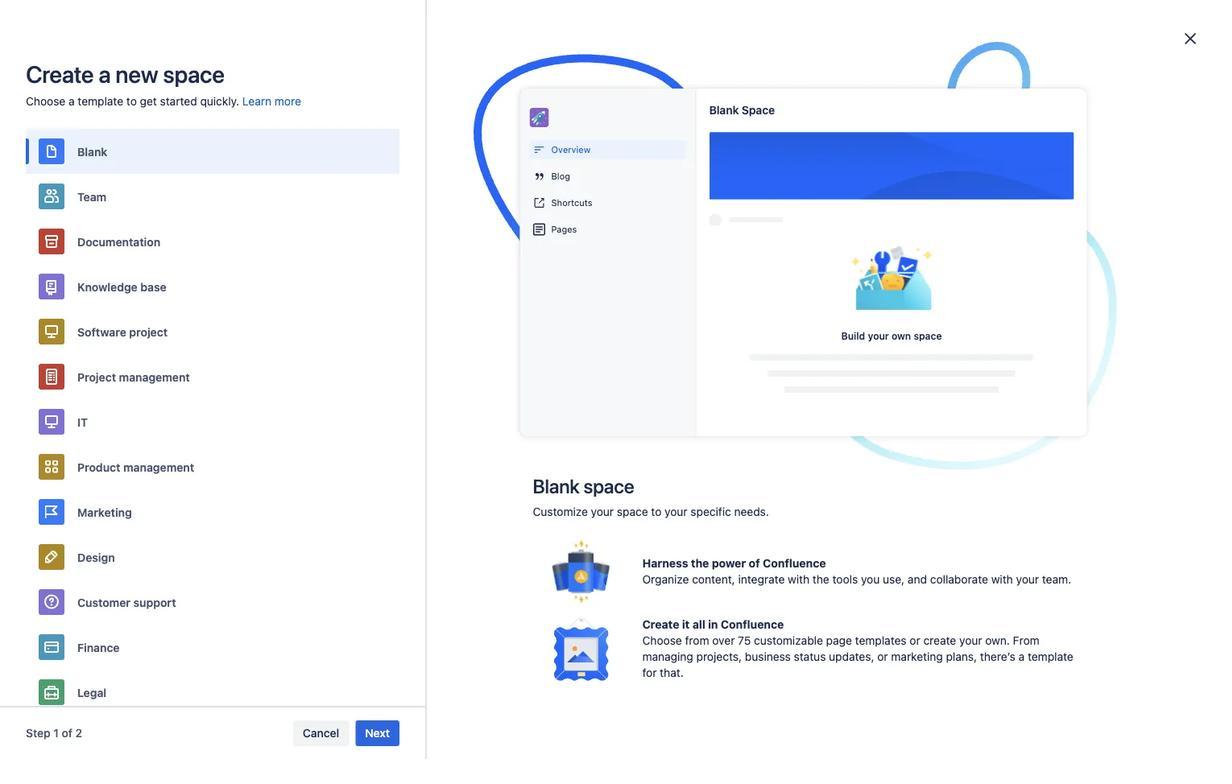 Task type: describe. For each thing, give the bounding box(es) containing it.
whiteboards
[[960, 273, 1038, 288]]

software project button
[[26, 309, 400, 354]]

0 horizontal spatial of
[[62, 727, 73, 740]]

support
[[133, 596, 176, 609]]

my first space
[[70, 359, 143, 372]]

1 with from the left
[[788, 573, 810, 587]]

created
[[717, 174, 750, 184]]

new inside create a new space choose a template to get started quickly. learn more
[[116, 60, 158, 88]]

knowledge base link
[[35, 322, 228, 351]]

pick up where you left off
[[254, 98, 402, 110]]

invite people banner
[[0, 25, 1229, 71]]

first
[[89, 359, 109, 372]]

knowledge inside knowledge base 'link'
[[70, 330, 128, 343]]

content,
[[692, 573, 735, 587]]

software
[[77, 325, 126, 339]]

recent link
[[35, 126, 228, 155]]

tools
[[833, 573, 858, 587]]

1 horizontal spatial a
[[99, 60, 111, 88]]

build
[[842, 330, 865, 342]]

product management
[[77, 461, 194, 474]]

diagrams,
[[568, 427, 620, 440]]

in inside 'getting started in confluence john smith'
[[831, 137, 841, 151]]

space
[[742, 103, 775, 116]]

started inside create a new space choose a template to get started quickly. learn more
[[160, 95, 197, 108]]

mockups,
[[515, 427, 565, 440]]

blank space customize your space to your specific needs.
[[533, 475, 769, 519]]

visited 10 minutes ago
[[492, 174, 588, 184]]

Search field
[[923, 35, 1084, 61]]

or inside whiteboards are available in beta more freeform than pages or blogs, whiteboards empower teams to organize and brainstorm in new ways.
[[1099, 293, 1110, 306]]

space inside create a new space choose a template to get started quickly. learn more
[[163, 60, 224, 88]]

john smith link for 10
[[521, 151, 568, 162]]

harness the power of confluence organize content, integrate with the tools you use, and collaborate with your team.
[[643, 557, 1072, 587]]

blank space
[[709, 103, 775, 116]]

space right first
[[112, 359, 143, 372]]

minutes
[[536, 174, 569, 184]]

brainstorm
[[1030, 325, 1087, 338]]

discuss
[[725, 410, 764, 424]]

admin
[[947, 134, 981, 148]]

it button
[[26, 400, 400, 445]]

blank inside button
[[77, 145, 107, 158]]

whiteboards
[[960, 309, 1024, 322]]

confluence inside create it all in confluence choose from over 75 customizable page templates or create your own. from managing projects, business status updates, or marketing plans, there's a template for that.
[[721, 618, 784, 632]]

announcements
[[450, 246, 534, 259]]

projects,
[[697, 651, 742, 664]]

ago for visited 40 seconds ago
[[351, 174, 367, 184]]

legal
[[77, 686, 106, 700]]

your right is
[[377, 410, 400, 424]]

does your team need more from confluence?
[[394, 6, 638, 19]]

management for product management
[[123, 461, 194, 474]]

create
[[924, 634, 957, 648]]

and inside harness the power of confluence organize content, integrate with the tools you use, and collaborate with your team.
[[908, 573, 927, 587]]

that.
[[660, 667, 684, 680]]

and right share
[[703, 410, 722, 424]]

documentation
[[77, 235, 160, 248]]

close image
[[1181, 29, 1200, 48]]

team inside 'confluence is where your team collaborates and shares knowledge — create, share and discuss your files, ideas, minutes, specs, mockups, diagrams, and projects.'
[[403, 410, 429, 424]]

knowledge base button
[[26, 264, 400, 309]]

in inside create it all in confluence choose from over 75 customizable page templates or create your own. from managing projects, business status updates, or marketing plans, there's a template for that.
[[708, 618, 718, 632]]

john smith link for october
[[746, 151, 793, 162]]

20,
[[790, 174, 803, 184]]

:wave: image
[[717, 139, 736, 158]]

visited 40 seconds ago
[[267, 174, 367, 184]]

own
[[892, 330, 911, 342]]

1 john from the left
[[521, 151, 542, 162]]

pages
[[551, 224, 577, 235]]

a inside create it all in confluence choose from over 75 customizable page templates or create your own. from managing projects, business status updates, or marketing plans, there's a template for that.
[[1019, 651, 1025, 664]]

your right does
[[424, 6, 448, 19]]

all
[[693, 618, 705, 632]]

confluence?
[[568, 6, 635, 19]]

own.
[[986, 634, 1010, 648]]

blogs,
[[1113, 293, 1144, 306]]

to inside the blank space customize your space to your specific needs.
[[651, 506, 662, 519]]

starred
[[70, 162, 109, 176]]

cancel button
[[293, 721, 349, 747]]

design button
[[26, 535, 400, 580]]

needs.
[[734, 506, 769, 519]]

1 horizontal spatial or
[[910, 634, 921, 648]]

your inside create it all in confluence choose from over 75 customizable page templates or create your own. from managing projects, business status updates, or marketing plans, there's a template for that.
[[960, 634, 983, 648]]

and down the —
[[623, 427, 642, 440]]

drafts
[[70, 191, 102, 205]]

templates
[[855, 634, 907, 648]]

than
[[1038, 293, 1061, 306]]

to inside whiteboards are available in beta more freeform than pages or blogs, whiteboards empower teams to organize and brainstorm in new ways.
[[1113, 309, 1124, 322]]

created october 20, 2023
[[717, 174, 828, 184]]

there's
[[980, 651, 1016, 664]]

specs,
[[478, 427, 512, 440]]

getting started in confluence john smith
[[746, 137, 906, 162]]

visited for visited 10 minutes ago
[[492, 174, 521, 184]]

blank for space
[[709, 103, 739, 116]]

ideas,
[[821, 410, 852, 424]]

organize
[[643, 573, 689, 587]]

0 horizontal spatial from
[[540, 6, 565, 19]]

confluence inside 'getting started in confluence john smith'
[[844, 137, 906, 151]]

your right customize
[[591, 506, 614, 519]]

1 horizontal spatial team
[[451, 6, 477, 19]]

available
[[1063, 273, 1116, 288]]

finance button
[[26, 625, 400, 670]]

plans,
[[946, 651, 977, 664]]

customer support button
[[26, 580, 400, 625]]

enable in settings link
[[960, 353, 1074, 379]]

step 1 of 2
[[26, 727, 82, 740]]

welcome to confluence
[[522, 293, 647, 307]]

are
[[1041, 273, 1060, 288]]

whiteboards are available in beta more freeform than pages or blogs, whiteboards empower teams to organize and brainstorm in new ways.
[[960, 273, 1160, 338]]

projects.
[[645, 427, 691, 440]]

settings
[[1021, 359, 1064, 372]]

create for it
[[643, 618, 680, 632]]

collaborates
[[432, 410, 496, 424]]

october
[[753, 174, 787, 184]]

marketing
[[891, 651, 943, 664]]

my first space link
[[35, 351, 228, 380]]

managing
[[643, 651, 694, 664]]

customer support
[[77, 596, 176, 609]]

does
[[394, 6, 421, 19]]

ways.
[[1127, 325, 1156, 338]]

2 with from the left
[[992, 573, 1013, 587]]

visited for visited 40 seconds ago
[[267, 174, 296, 184]]

in down teams
[[1090, 325, 1099, 338]]

knowledge
[[559, 410, 616, 424]]

getting
[[746, 137, 786, 151]]

my
[[70, 359, 86, 372]]

enable
[[970, 359, 1006, 372]]

admin news
[[947, 134, 1012, 148]]



Task type: locate. For each thing, give the bounding box(es) containing it.
team
[[451, 6, 477, 19], [403, 410, 429, 424]]

invite people
[[533, 41, 602, 54]]

recent
[[70, 133, 106, 147]]

create left "it"
[[643, 618, 680, 632]]

where right is
[[343, 410, 374, 424]]

0 vertical spatial blank
[[709, 103, 739, 116]]

2023
[[806, 174, 828, 184]]

0 vertical spatial choose
[[26, 95, 65, 108]]

where inside 'confluence is where your team collaborates and shares knowledge — create, share and discuss your files, ideas, minutes, specs, mockups, diagrams, and projects.'
[[343, 410, 374, 424]]

1 horizontal spatial john smith link
[[746, 151, 793, 162]]

0 horizontal spatial smith
[[544, 151, 568, 162]]

1 horizontal spatial the
[[813, 573, 830, 587]]

1 vertical spatial you
[[861, 573, 880, 587]]

team button
[[26, 174, 400, 219]]

started up 2023
[[789, 137, 828, 151]]

your left files,
[[767, 410, 790, 424]]

documentation button
[[26, 219, 400, 264]]

team left need at the left of page
[[451, 6, 477, 19]]

template inside create it all in confluence choose from over 75 customizable page templates or create your own. from managing projects, business status updates, or marketing plans, there's a template for that.
[[1028, 651, 1074, 664]]

0 vertical spatial create
[[26, 60, 94, 88]]

1 vertical spatial blank
[[77, 145, 107, 158]]

where for your
[[343, 410, 374, 424]]

1 vertical spatial where
[[343, 410, 374, 424]]

overview inside create a new space dialog
[[551, 144, 591, 155]]

new inside whiteboards are available in beta more freeform than pages or blogs, whiteboards empower teams to organize and brainstorm in new ways.
[[1102, 325, 1123, 338]]

0 vertical spatial new
[[116, 60, 158, 88]]

confluence inside 'confluence is where your team collaborates and shares knowledge — create, share and discuss your files, ideas, minutes, specs, mockups, diagrams, and projects.'
[[269, 410, 328, 424]]

of inside harness the power of confluence organize content, integrate with the tools you use, and collaborate with your team.
[[749, 557, 760, 570]]

blank left space
[[709, 103, 739, 116]]

is
[[331, 410, 340, 424]]

create inside create it all in confluence choose from over 75 customizable page templates or create your own. from managing projects, business status updates, or marketing plans, there's a template for that.
[[643, 618, 680, 632]]

marketing
[[77, 506, 132, 519]]

your left own at the top right of the page
[[868, 330, 889, 342]]

visited left 40
[[267, 174, 296, 184]]

starred link
[[35, 155, 228, 184]]

team left the collaborates
[[403, 410, 429, 424]]

where for you
[[296, 98, 331, 110]]

1 smith from the left
[[544, 151, 568, 162]]

from up invite
[[540, 6, 565, 19]]

to down blogs,
[[1113, 309, 1124, 322]]

1 vertical spatial overview
[[551, 144, 591, 155]]

your up plans,
[[960, 634, 983, 648]]

from down all
[[685, 634, 709, 648]]

create a new space dialog
[[0, 0, 1229, 760]]

files,
[[793, 410, 818, 424]]

management right the product
[[123, 461, 194, 474]]

blog
[[551, 171, 570, 181]]

2 vertical spatial blank
[[533, 475, 580, 498]]

0 horizontal spatial where
[[296, 98, 331, 110]]

beta
[[1133, 273, 1160, 288]]

empower
[[1027, 309, 1075, 322]]

template down from at the right of page
[[1028, 651, 1074, 664]]

space up harness
[[617, 506, 648, 519]]

in right all
[[708, 618, 718, 632]]

0 horizontal spatial template
[[78, 95, 123, 108]]

project management
[[77, 370, 190, 384]]

2 horizontal spatial or
[[1099, 293, 1110, 306]]

customizable
[[754, 634, 823, 648]]

2 horizontal spatial a
[[1019, 651, 1025, 664]]

0 horizontal spatial started
[[160, 95, 197, 108]]

group containing overview
[[35, 97, 228, 242]]

customize
[[533, 506, 588, 519]]

1 vertical spatial started
[[789, 137, 828, 151]]

your left specific
[[665, 506, 688, 519]]

1 horizontal spatial create
[[643, 618, 680, 632]]

with right 'integrate'
[[788, 573, 810, 587]]

smith inside 'getting started in confluence john smith'
[[769, 151, 793, 162]]

0 vertical spatial or
[[1099, 293, 1110, 306]]

:wave: image
[[717, 139, 736, 158]]

base up project
[[140, 280, 167, 293]]

of right 1
[[62, 727, 73, 740]]

1 vertical spatial new
[[1102, 325, 1123, 338]]

more right learn
[[275, 95, 301, 108]]

0 horizontal spatial with
[[788, 573, 810, 587]]

0 horizontal spatial ago
[[351, 174, 367, 184]]

admin news button
[[941, 125, 1181, 157]]

your left team. on the right of page
[[1016, 573, 1039, 587]]

1 vertical spatial knowledge
[[70, 330, 128, 343]]

smith down getting
[[769, 151, 793, 162]]

or
[[1099, 293, 1110, 306], [910, 634, 921, 648], [878, 651, 888, 664]]

1 vertical spatial create
[[643, 618, 680, 632]]

to
[[126, 95, 137, 108], [573, 293, 584, 307], [1113, 309, 1124, 322], [651, 506, 662, 519]]

more inside create a new space choose a template to get started quickly. learn more
[[275, 95, 301, 108]]

2 horizontal spatial blank
[[709, 103, 739, 116]]

1 ago from the left
[[351, 174, 367, 184]]

next
[[365, 727, 390, 740]]

more right need at the left of page
[[510, 6, 537, 19]]

john smith
[[521, 151, 568, 162]]

you left use,
[[861, 573, 880, 587]]

a up recent
[[68, 95, 75, 108]]

new down teams
[[1102, 325, 1123, 338]]

1 vertical spatial of
[[62, 727, 73, 740]]

0 vertical spatial base
[[140, 280, 167, 293]]

blank up starred
[[77, 145, 107, 158]]

0 horizontal spatial blank
[[77, 145, 107, 158]]

0 horizontal spatial a
[[68, 95, 75, 108]]

people
[[565, 41, 602, 54]]

knowledge base up software project
[[77, 280, 167, 293]]

1 horizontal spatial new
[[1102, 325, 1123, 338]]

john inside 'getting started in confluence john smith'
[[746, 151, 766, 162]]

0 vertical spatial more
[[510, 6, 537, 19]]

2 smith from the left
[[769, 151, 793, 162]]

0 vertical spatial overview
[[70, 104, 119, 118]]

john down test
[[521, 151, 542, 162]]

1 horizontal spatial from
[[685, 634, 709, 648]]

0 vertical spatial where
[[296, 98, 331, 110]]

0 vertical spatial from
[[540, 6, 565, 19]]

base up my first space link on the left of page
[[131, 330, 156, 343]]

0 horizontal spatial overview
[[70, 104, 119, 118]]

visited left 10
[[492, 174, 521, 184]]

for
[[643, 667, 657, 680]]

2 ago from the left
[[572, 174, 588, 184]]

space up quickly.
[[163, 60, 224, 88]]

the up content,
[[691, 557, 709, 570]]

1 vertical spatial the
[[813, 573, 830, 587]]

team
[[77, 190, 107, 203]]

1 horizontal spatial blank
[[533, 475, 580, 498]]

you left left
[[334, 98, 355, 110]]

in up blogs,
[[1119, 273, 1130, 288]]

with right collaborate
[[992, 573, 1013, 587]]

1 horizontal spatial choose
[[643, 634, 682, 648]]

management for project management
[[119, 370, 190, 384]]

1 horizontal spatial overview
[[551, 144, 591, 155]]

0 horizontal spatial new
[[116, 60, 158, 88]]

create a new space choose a template to get started quickly. learn more
[[26, 60, 301, 108]]

teams
[[1079, 309, 1110, 322]]

to up harness
[[651, 506, 662, 519]]

0 horizontal spatial john
[[521, 151, 542, 162]]

knowledge base inside knowledge base 'button'
[[77, 280, 167, 293]]

harness
[[643, 557, 688, 570]]

freeform
[[990, 293, 1035, 306]]

1 horizontal spatial more
[[510, 6, 537, 19]]

share
[[671, 410, 699, 424]]

started right the get
[[160, 95, 197, 108]]

1 horizontal spatial where
[[343, 410, 374, 424]]

management down project
[[119, 370, 190, 384]]

your inside harness the power of confluence organize content, integrate with the tools you use, and collaborate with your team.
[[1016, 573, 1039, 587]]

collaborate
[[930, 573, 989, 587]]

smith
[[544, 151, 568, 162], [769, 151, 793, 162]]

0 horizontal spatial or
[[878, 651, 888, 664]]

choose inside create it all in confluence choose from over 75 customizable page templates or create your own. from managing projects, business status updates, or marketing plans, there's a template for that.
[[643, 634, 682, 648]]

overview up recent
[[70, 104, 119, 118]]

of up 'integrate'
[[749, 557, 760, 570]]

to right the welcome
[[573, 293, 584, 307]]

integrate
[[738, 573, 785, 587]]

2 vertical spatial a
[[1019, 651, 1025, 664]]

cancel
[[303, 727, 339, 740]]

john smith link up october
[[746, 151, 793, 162]]

management inside the product management button
[[123, 461, 194, 474]]

page
[[552, 137, 582, 151]]

new up the get
[[116, 60, 158, 88]]

design
[[77, 551, 115, 564]]

1 horizontal spatial john
[[746, 151, 766, 162]]

new
[[116, 60, 158, 88], [1102, 325, 1123, 338]]

0 vertical spatial management
[[119, 370, 190, 384]]

1 horizontal spatial visited
[[492, 174, 521, 184]]

0 horizontal spatial visited
[[267, 174, 296, 184]]

left
[[357, 98, 381, 110]]

1 horizontal spatial you
[[861, 573, 880, 587]]

1 vertical spatial team
[[403, 410, 429, 424]]

0 vertical spatial template
[[78, 95, 123, 108]]

the left tools
[[813, 573, 830, 587]]

quickly.
[[200, 95, 239, 108]]

knowledge up first
[[70, 330, 128, 343]]

learn more link
[[242, 93, 301, 110]]

a up overview link
[[99, 60, 111, 88]]

power
[[712, 557, 746, 570]]

base inside knowledge base 'button'
[[140, 280, 167, 293]]

confluence inside harness the power of confluence organize content, integrate with the tools you use, and collaborate with your team.
[[763, 557, 826, 570]]

0 horizontal spatial the
[[691, 557, 709, 570]]

1 vertical spatial or
[[910, 634, 921, 648]]

2
[[75, 727, 82, 740]]

and up specs,
[[499, 410, 519, 424]]

smith down test page
[[544, 151, 568, 162]]

1 john smith link from the left
[[521, 151, 568, 162]]

0 horizontal spatial you
[[334, 98, 355, 110]]

space up customize
[[584, 475, 634, 498]]

to inside create a new space choose a template to get started quickly. learn more
[[126, 95, 137, 108]]

1 vertical spatial a
[[68, 95, 75, 108]]

create inside create a new space choose a template to get started quickly. learn more
[[26, 60, 94, 88]]

—
[[619, 410, 629, 424]]

1 horizontal spatial of
[[749, 557, 760, 570]]

get
[[140, 95, 157, 108]]

blank for space
[[533, 475, 580, 498]]

space right own at the top right of the page
[[914, 330, 942, 342]]

1 vertical spatial choose
[[643, 634, 682, 648]]

project
[[129, 325, 168, 339]]

overview inside group
[[70, 104, 119, 118]]

template up recent
[[78, 95, 123, 108]]

1 horizontal spatial template
[[1028, 651, 1074, 664]]

from
[[540, 6, 565, 19], [685, 634, 709, 648]]

knowledge up the software
[[77, 280, 138, 293]]

john down getting
[[746, 151, 766, 162]]

1 horizontal spatial started
[[789, 137, 828, 151]]

2 john from the left
[[746, 151, 766, 162]]

1 vertical spatial template
[[1028, 651, 1074, 664]]

in right getting
[[831, 137, 841, 151]]

1
[[53, 727, 59, 740]]

news
[[984, 134, 1012, 148]]

minutes,
[[855, 410, 900, 424]]

john
[[521, 151, 542, 162], [746, 151, 766, 162]]

status
[[794, 651, 826, 664]]

enable in settings
[[970, 359, 1064, 372]]

2 visited from the left
[[492, 174, 521, 184]]

choose inside create a new space choose a template to get started quickly. learn more
[[26, 95, 65, 108]]

1 horizontal spatial smith
[[769, 151, 793, 162]]

in inside enable in settings link
[[1009, 359, 1018, 372]]

and inside whiteboards are available in beta more freeform than pages or blogs, whiteboards empower teams to organize and brainstorm in new ways.
[[1008, 325, 1027, 338]]

knowledge base inside knowledge base 'link'
[[70, 330, 156, 343]]

in right enable
[[1009, 359, 1018, 372]]

2 vertical spatial or
[[878, 651, 888, 664]]

or up marketing at the right
[[910, 634, 921, 648]]

specific
[[691, 506, 731, 519]]

0 vertical spatial started
[[160, 95, 197, 108]]

template inside create a new space choose a template to get started quickly. learn more
[[78, 95, 123, 108]]

1 vertical spatial knowledge base
[[70, 330, 156, 343]]

from inside create it all in confluence choose from over 75 customizable page templates or create your own. from managing projects, business status updates, or marketing plans, there's a template for that.
[[685, 634, 709, 648]]

blank button
[[26, 129, 400, 174]]

blank inside the blank space customize your space to your specific needs.
[[533, 475, 580, 498]]

1 vertical spatial more
[[275, 95, 301, 108]]

create up recent
[[26, 60, 94, 88]]

knowledge base up my first space
[[70, 330, 156, 343]]

group
[[35, 97, 228, 242]]

learn
[[242, 95, 272, 108]]

or down templates
[[878, 651, 888, 664]]

75
[[738, 634, 751, 648]]

management inside project management "button"
[[119, 370, 190, 384]]

0 horizontal spatial choose
[[26, 95, 65, 108]]

0 vertical spatial you
[[334, 98, 355, 110]]

project
[[77, 370, 116, 384]]

overview up the blog
[[551, 144, 591, 155]]

overview
[[70, 104, 119, 118], [551, 144, 591, 155]]

marketing button
[[26, 490, 400, 535]]

0 horizontal spatial more
[[275, 95, 301, 108]]

shares
[[522, 410, 556, 424]]

0 horizontal spatial team
[[403, 410, 429, 424]]

you inside harness the power of confluence organize content, integrate with the tools you use, and collaborate with your team.
[[861, 573, 880, 587]]

software project
[[77, 325, 168, 339]]

page
[[826, 634, 852, 648]]

up
[[279, 98, 293, 110]]

knowledge inside knowledge base 'button'
[[77, 280, 138, 293]]

more
[[510, 6, 537, 19], [275, 95, 301, 108]]

1 vertical spatial from
[[685, 634, 709, 648]]

1 visited from the left
[[267, 174, 296, 184]]

create for a
[[26, 60, 94, 88]]

test page
[[521, 137, 582, 151]]

0 vertical spatial of
[[749, 557, 760, 570]]

or up teams
[[1099, 293, 1110, 306]]

ago right the blog
[[572, 174, 588, 184]]

and
[[1008, 325, 1027, 338], [499, 410, 519, 424], [703, 410, 722, 424], [623, 427, 642, 440], [908, 573, 927, 587]]

john smith link up the visited 10 minutes ago
[[521, 151, 568, 162]]

1 vertical spatial base
[[131, 330, 156, 343]]

started inside 'getting started in confluence john smith'
[[789, 137, 828, 151]]

and right use,
[[908, 573, 927, 587]]

organize
[[960, 325, 1005, 338]]

0 vertical spatial a
[[99, 60, 111, 88]]

base inside knowledge base 'link'
[[131, 330, 156, 343]]

welcome
[[522, 293, 570, 307]]

1 vertical spatial management
[[123, 461, 194, 474]]

blank up customize
[[533, 475, 580, 498]]

0 vertical spatial knowledge
[[77, 280, 138, 293]]

40
[[299, 174, 310, 184]]

where right up
[[296, 98, 331, 110]]

need
[[480, 6, 507, 19]]

1 horizontal spatial ago
[[572, 174, 588, 184]]

0 vertical spatial the
[[691, 557, 709, 570]]

ago for visited 10 minutes ago
[[572, 174, 588, 184]]

0 vertical spatial team
[[451, 6, 477, 19]]

and down whiteboards
[[1008, 325, 1027, 338]]

0 horizontal spatial john smith link
[[521, 151, 568, 162]]

0 vertical spatial knowledge base
[[77, 280, 167, 293]]

a down from at the right of page
[[1019, 651, 1025, 664]]

to left the get
[[126, 95, 137, 108]]

pick
[[254, 98, 277, 110]]

0 horizontal spatial create
[[26, 60, 94, 88]]

ago right 'seconds'
[[351, 174, 367, 184]]

1 horizontal spatial with
[[992, 573, 1013, 587]]

2 john smith link from the left
[[746, 151, 793, 162]]



Task type: vqa. For each thing, say whether or not it's contained in the screenshot.
Clear image
no



